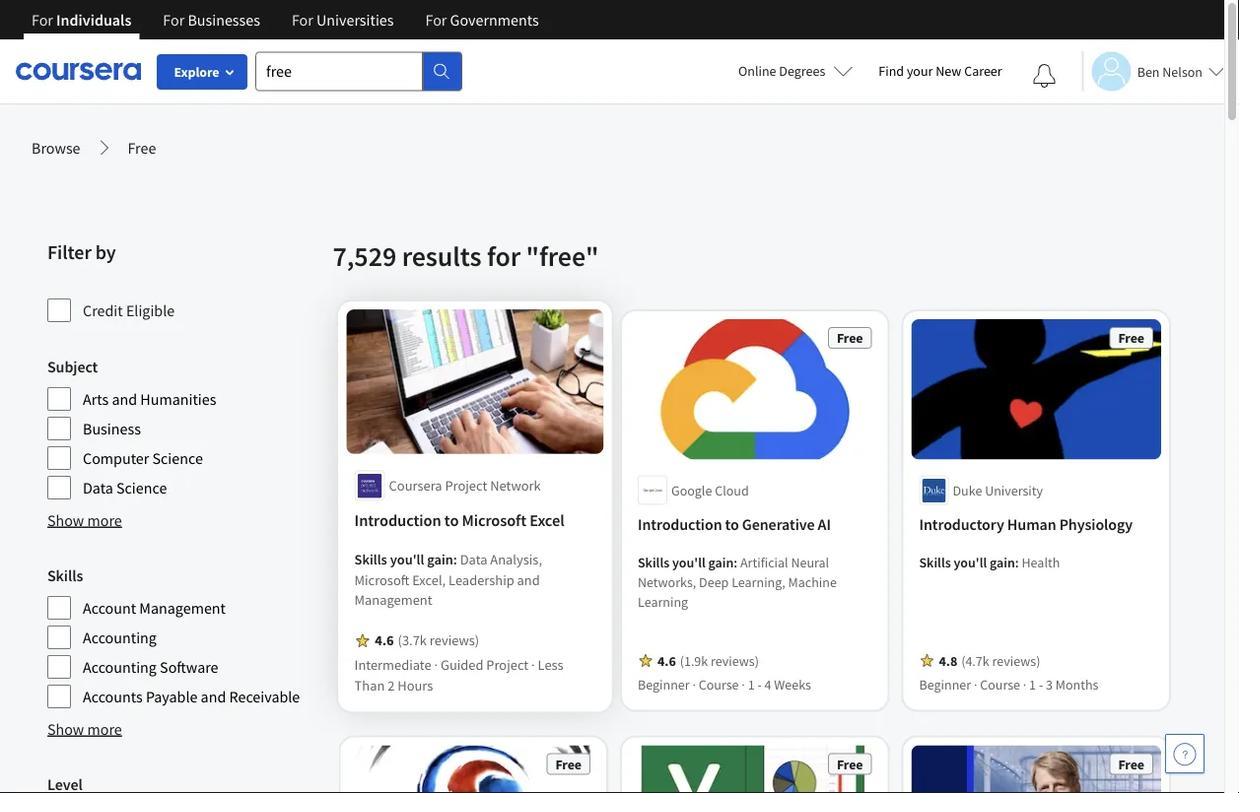 Task type: vqa. For each thing, say whether or not it's contained in the screenshot.
Testimonials
no



Task type: locate. For each thing, give the bounding box(es) containing it.
2 show more from the top
[[47, 720, 122, 740]]

reviews)
[[430, 632, 479, 650], [711, 652, 759, 670], [992, 652, 1041, 670]]

show more for accounts payable and receivable
[[47, 720, 122, 740]]

microsoft left excel,
[[355, 571, 409, 590]]

1 left 3
[[1030, 676, 1036, 694]]

and down analysis,
[[517, 571, 540, 590]]

0 horizontal spatial data
[[83, 478, 113, 498]]

4.6 left (1.9k
[[658, 652, 676, 670]]

0 vertical spatial and
[[112, 389, 137, 409]]

1 show more button from the top
[[47, 509, 122, 532]]

management up software
[[139, 599, 226, 618]]

science down computer science
[[116, 478, 167, 498]]

and inside subject group
[[112, 389, 137, 409]]

coursera
[[389, 477, 442, 495]]

for for governments
[[425, 10, 447, 30]]

microsoft inside introduction to microsoft excel link
[[462, 511, 527, 532]]

1 vertical spatial show more button
[[47, 718, 122, 741]]

1 horizontal spatial and
[[201, 687, 226, 707]]

management inside skills group
[[139, 599, 226, 618]]

- left 4
[[758, 676, 762, 694]]

1 horizontal spatial 4.6
[[658, 652, 676, 670]]

0 vertical spatial project
[[445, 477, 487, 495]]

course down 4.6 (1.9k reviews)
[[699, 676, 739, 694]]

for
[[487, 239, 521, 274]]

network
[[490, 477, 541, 495]]

you'll up networks,
[[672, 554, 706, 571]]

show more button for accounts
[[47, 718, 122, 741]]

1 left 4
[[748, 676, 755, 694]]

for individuals
[[32, 10, 131, 30]]

2 horizontal spatial and
[[517, 571, 540, 590]]

1 vertical spatial science
[[116, 478, 167, 498]]

skills you'll gain : up excel,
[[355, 551, 460, 569]]

google
[[671, 482, 712, 499]]

browse
[[32, 138, 80, 158]]

course for introduction
[[699, 676, 739, 694]]

0 horizontal spatial course
[[699, 676, 739, 694]]

physiology
[[1060, 515, 1133, 535]]

cloud
[[715, 482, 749, 499]]

4.6 for introduction to generative ai
[[658, 652, 676, 670]]

skills
[[355, 551, 387, 569], [638, 554, 670, 571], [919, 554, 951, 571], [47, 566, 83, 586]]

0 vertical spatial show more button
[[47, 509, 122, 532]]

find your new career link
[[869, 59, 1012, 84]]

0 horizontal spatial reviews)
[[430, 632, 479, 650]]

2 1 from the left
[[1030, 676, 1036, 694]]

0 horizontal spatial management
[[139, 599, 226, 618]]

beginner down 4.8
[[919, 676, 971, 694]]

1 vertical spatial 4.6
[[658, 652, 676, 670]]

reviews) for excel
[[430, 632, 479, 650]]

1 vertical spatial more
[[87, 720, 122, 740]]

0 horizontal spatial gain
[[427, 551, 453, 569]]

show for accounts
[[47, 720, 84, 740]]

show down data science
[[47, 511, 84, 530]]

to down the coursera project network
[[445, 511, 459, 532]]

- for physiology
[[1039, 676, 1043, 694]]

(1.9k
[[680, 652, 708, 670]]

gain
[[427, 551, 453, 569], [709, 554, 734, 571], [990, 554, 1015, 571]]

2 vertical spatial and
[[201, 687, 226, 707]]

1 more from the top
[[87, 511, 122, 530]]

1 horizontal spatial -
[[1039, 676, 1043, 694]]

more down accounts
[[87, 720, 122, 740]]

and inside data analysis, microsoft excel, leadership and management
[[517, 571, 540, 590]]

0 vertical spatial data
[[83, 478, 113, 498]]

more
[[87, 511, 122, 530], [87, 720, 122, 740]]

: left "health" at the right bottom
[[1015, 554, 1019, 571]]

2 show from the top
[[47, 720, 84, 740]]

: up leadership
[[453, 551, 457, 569]]

0 horizontal spatial to
[[445, 511, 459, 532]]

data up leadership
[[460, 551, 488, 569]]

data science
[[83, 478, 167, 498]]

1 horizontal spatial reviews)
[[711, 652, 759, 670]]

account
[[83, 599, 136, 618]]

:
[[453, 551, 457, 569], [734, 554, 738, 571], [1015, 554, 1019, 571]]

0 vertical spatial more
[[87, 511, 122, 530]]

accounting up accounts
[[83, 658, 157, 677]]

intermediate · guided project · less than 2 hours
[[355, 657, 564, 695]]

accounting
[[83, 628, 157, 648], [83, 658, 157, 677]]

nelson
[[1163, 63, 1203, 80]]

skills up account
[[47, 566, 83, 586]]

1 1 from the left
[[748, 676, 755, 694]]

microsoft for excel
[[462, 511, 527, 532]]

for governments
[[425, 10, 539, 30]]

you'll
[[390, 551, 424, 569], [672, 554, 706, 571], [954, 554, 987, 571]]

1 show more from the top
[[47, 511, 122, 530]]

microsoft
[[462, 511, 527, 532], [355, 571, 409, 590]]

1 vertical spatial microsoft
[[355, 571, 409, 590]]

introduction inside introduction to generative ai link
[[638, 515, 722, 535]]

1 horizontal spatial you'll
[[672, 554, 706, 571]]

excel,
[[412, 571, 446, 590]]

1 - from the left
[[758, 676, 762, 694]]

1 vertical spatial show
[[47, 720, 84, 740]]

1 accounting from the top
[[83, 628, 157, 648]]

1 horizontal spatial introduction
[[638, 515, 722, 535]]

and down software
[[201, 687, 226, 707]]

show for data
[[47, 511, 84, 530]]

human
[[1008, 515, 1057, 535]]

project left less
[[486, 657, 529, 675]]

: for microsoft
[[453, 551, 457, 569]]

· down (4.7k
[[974, 676, 978, 694]]

4.6
[[375, 632, 394, 650], [658, 652, 676, 670]]

· left 4
[[742, 676, 745, 694]]

for left individuals
[[32, 10, 53, 30]]

new
[[936, 62, 962, 80]]

1 vertical spatial accounting
[[83, 658, 157, 677]]

1 horizontal spatial data
[[460, 551, 488, 569]]

0 horizontal spatial skills you'll gain :
[[355, 551, 460, 569]]

microsoft down network
[[462, 511, 527, 532]]

by
[[95, 240, 116, 265]]

introduction to microsoft excel
[[355, 511, 565, 532]]

1 horizontal spatial skills you'll gain :
[[638, 554, 740, 571]]

you'll up excel,
[[390, 551, 424, 569]]

0 horizontal spatial -
[[758, 676, 762, 694]]

gain left "health" at the right bottom
[[990, 554, 1015, 571]]

0 horizontal spatial :
[[453, 551, 457, 569]]

data analysis, microsoft excel, leadership and management
[[355, 551, 542, 610]]

1 vertical spatial project
[[486, 657, 529, 675]]

for left businesses
[[163, 10, 185, 30]]

introduction
[[355, 511, 441, 532], [638, 515, 722, 535]]

course down 4.8 (4.7k reviews)
[[980, 676, 1021, 694]]

introductory human physiology
[[919, 515, 1133, 535]]

1 beginner from the left
[[638, 676, 690, 694]]

data down computer
[[83, 478, 113, 498]]

2 for from the left
[[163, 10, 185, 30]]

find your new career
[[879, 62, 1002, 80]]

data inside data analysis, microsoft excel, leadership and management
[[460, 551, 488, 569]]

data
[[83, 478, 113, 498], [460, 551, 488, 569]]

4 for from the left
[[425, 10, 447, 30]]

1 horizontal spatial gain
[[709, 554, 734, 571]]

management down excel,
[[355, 592, 432, 610]]

1 for to
[[748, 676, 755, 694]]

reviews) for ai
[[711, 652, 759, 670]]

beginner down (1.9k
[[638, 676, 690, 694]]

-
[[758, 676, 762, 694], [1039, 676, 1043, 694]]

more for data
[[87, 511, 122, 530]]

0 vertical spatial show more
[[47, 511, 122, 530]]

introduction to generative ai
[[638, 515, 831, 535]]

2 accounting from the top
[[83, 658, 157, 677]]

1 horizontal spatial beginner
[[919, 676, 971, 694]]

free
[[128, 138, 156, 158], [837, 329, 863, 347], [1119, 329, 1145, 347], [556, 756, 582, 774], [837, 756, 863, 774], [1119, 756, 1145, 774]]

credit eligible
[[83, 301, 175, 320]]

2 horizontal spatial reviews)
[[992, 652, 1041, 670]]

0 horizontal spatial introduction
[[355, 511, 441, 532]]

0 horizontal spatial and
[[112, 389, 137, 409]]

for
[[32, 10, 53, 30], [163, 10, 185, 30], [292, 10, 313, 30], [425, 10, 447, 30]]

: left artificial
[[734, 554, 738, 571]]

beginner for introduction to generative ai
[[638, 676, 690, 694]]

1 horizontal spatial course
[[980, 676, 1021, 694]]

1 horizontal spatial :
[[734, 554, 738, 571]]

and right the arts at the left of the page
[[112, 389, 137, 409]]

online
[[739, 62, 777, 80]]

skills you'll gain : up networks,
[[638, 554, 740, 571]]

science
[[152, 449, 203, 468], [116, 478, 167, 498]]

introduction inside introduction to microsoft excel link
[[355, 511, 441, 532]]

reviews) up 'beginner · course · 1 - 3 months'
[[992, 652, 1041, 670]]

show more down accounts
[[47, 720, 122, 740]]

for for businesses
[[163, 10, 185, 30]]

show more button down data science
[[47, 509, 122, 532]]

0 horizontal spatial microsoft
[[355, 571, 409, 590]]

for left universities
[[292, 10, 313, 30]]

0 vertical spatial accounting
[[83, 628, 157, 648]]

1 for from the left
[[32, 10, 53, 30]]

show more down data science
[[47, 511, 122, 530]]

0 horizontal spatial 4.6
[[375, 632, 394, 650]]

science for computer science
[[152, 449, 203, 468]]

show more button down accounts
[[47, 718, 122, 741]]

1 horizontal spatial to
[[725, 515, 739, 535]]

introductory human physiology link
[[919, 513, 1154, 537]]

4.8 (4.7k reviews)
[[939, 652, 1041, 670]]

1 vertical spatial show more
[[47, 720, 122, 740]]

0 horizontal spatial you'll
[[390, 551, 424, 569]]

0 vertical spatial show
[[47, 511, 84, 530]]

2 show more button from the top
[[47, 718, 122, 741]]

online degrees
[[739, 62, 826, 80]]

4.6 (3.7k reviews)
[[375, 632, 479, 650]]

0 vertical spatial science
[[152, 449, 203, 468]]

microsoft inside data analysis, microsoft excel, leadership and management
[[355, 571, 409, 590]]

for for universities
[[292, 10, 313, 30]]

: for generative
[[734, 554, 738, 571]]

introduction down coursera
[[355, 511, 441, 532]]

gain up deep
[[709, 554, 734, 571]]

course
[[699, 676, 739, 694], [980, 676, 1021, 694]]

skills you'll gain : for introduction to generative ai
[[638, 554, 740, 571]]

skills you'll gain : health
[[919, 554, 1060, 571]]

more down data science
[[87, 511, 122, 530]]

filter by
[[47, 240, 116, 265]]

management
[[355, 592, 432, 610], [139, 599, 226, 618]]

to down cloud
[[725, 515, 739, 535]]

2 more from the top
[[87, 720, 122, 740]]

accounting down account
[[83, 628, 157, 648]]

0 vertical spatial 4.6
[[375, 632, 394, 650]]

you'll down introductory
[[954, 554, 987, 571]]

1
[[748, 676, 755, 694], [1030, 676, 1036, 694]]

introduction to generative ai link
[[638, 513, 872, 537]]

reviews) up guided
[[430, 632, 479, 650]]

· left 3
[[1023, 676, 1027, 694]]

to inside introduction to microsoft excel link
[[445, 511, 459, 532]]

1 horizontal spatial 1
[[1030, 676, 1036, 694]]

2 course from the left
[[980, 676, 1021, 694]]

accounts
[[83, 687, 143, 707]]

1 horizontal spatial microsoft
[[462, 511, 527, 532]]

0 horizontal spatial 1
[[748, 676, 755, 694]]

1 horizontal spatial management
[[355, 592, 432, 610]]

1 show from the top
[[47, 511, 84, 530]]

gain for generative
[[709, 554, 734, 571]]

1 vertical spatial and
[[517, 571, 540, 590]]

2 horizontal spatial gain
[[990, 554, 1015, 571]]

data inside subject group
[[83, 478, 113, 498]]

show down accounts
[[47, 720, 84, 740]]

data for science
[[83, 478, 113, 498]]

2 horizontal spatial you'll
[[954, 554, 987, 571]]

- left 3
[[1039, 676, 1043, 694]]

2 - from the left
[[1039, 676, 1043, 694]]

reviews) up the beginner · course · 1 - 4 weeks
[[711, 652, 759, 670]]

show more
[[47, 511, 122, 530], [47, 720, 122, 740]]

to inside introduction to generative ai link
[[725, 515, 739, 535]]

skills up networks,
[[638, 554, 670, 571]]

None search field
[[255, 52, 462, 91]]

1 course from the left
[[699, 676, 739, 694]]

microsoft for excel,
[[355, 571, 409, 590]]

for left governments on the left top of page
[[425, 10, 447, 30]]

project up introduction to microsoft excel on the left of the page
[[445, 477, 487, 495]]

beginner
[[638, 676, 690, 694], [919, 676, 971, 694]]

and
[[112, 389, 137, 409], [517, 571, 540, 590], [201, 687, 226, 707]]

4.6 up intermediate
[[375, 632, 394, 650]]

to
[[445, 511, 459, 532], [725, 515, 739, 535]]

gain up excel,
[[427, 551, 453, 569]]

science down humanities
[[152, 449, 203, 468]]

0 vertical spatial microsoft
[[462, 511, 527, 532]]

months
[[1056, 676, 1099, 694]]

beginner for introductory human physiology
[[919, 676, 971, 694]]

online degrees button
[[723, 49, 869, 93]]

introduction down google in the right bottom of the page
[[638, 515, 722, 535]]

1 vertical spatial data
[[460, 551, 488, 569]]

2 beginner from the left
[[919, 676, 971, 694]]

3 for from the left
[[292, 10, 313, 30]]

0 horizontal spatial beginner
[[638, 676, 690, 694]]

"free"
[[526, 239, 599, 274]]



Task type: describe. For each thing, give the bounding box(es) containing it.
and inside skills group
[[201, 687, 226, 707]]

show more for data science
[[47, 511, 122, 530]]

show more button for data
[[47, 509, 122, 532]]

hours
[[398, 677, 433, 695]]

7,529 results for "free"
[[333, 239, 599, 274]]

university
[[985, 482, 1043, 499]]

1 for human
[[1030, 676, 1036, 694]]

3
[[1046, 676, 1053, 694]]

help center image
[[1173, 742, 1197, 766]]

introduction for introduction to microsoft excel
[[355, 511, 441, 532]]

machine
[[788, 573, 837, 591]]

health
[[1022, 554, 1060, 571]]

beginner · course · 1 - 3 months
[[919, 676, 1099, 694]]

project inside intermediate · guided project · less than 2 hours
[[486, 657, 529, 675]]

accounting for accounting
[[83, 628, 157, 648]]

What do you want to learn? text field
[[255, 52, 423, 91]]

(4.7k
[[962, 652, 990, 670]]

ben nelson
[[1138, 63, 1203, 80]]

7,529
[[333, 239, 397, 274]]

explore button
[[157, 54, 247, 90]]

(3.7k
[[398, 632, 427, 650]]

skills group
[[47, 564, 321, 710]]

career
[[964, 62, 1002, 80]]

for for individuals
[[32, 10, 53, 30]]

learning
[[638, 593, 688, 611]]

4
[[765, 676, 772, 694]]

credit
[[83, 301, 123, 320]]

generative
[[742, 515, 815, 535]]

degrees
[[779, 62, 826, 80]]

to for microsoft
[[445, 511, 459, 532]]

than
[[355, 677, 385, 695]]

humanities
[[140, 389, 216, 409]]

science for data science
[[116, 478, 167, 498]]

· left less
[[532, 657, 535, 675]]

google cloud
[[671, 482, 749, 499]]

duke university
[[953, 482, 1043, 499]]

less
[[538, 657, 564, 675]]

coursera image
[[16, 55, 141, 87]]

banner navigation
[[16, 0, 555, 54]]

guided
[[441, 657, 484, 675]]

skills inside group
[[47, 566, 83, 586]]

2
[[388, 677, 395, 695]]

for universities
[[292, 10, 394, 30]]

gain for microsoft
[[427, 551, 453, 569]]

leadership
[[449, 571, 514, 590]]

introductory
[[919, 515, 1004, 535]]

you'll for introduction to microsoft excel
[[390, 551, 424, 569]]

deep
[[699, 573, 729, 591]]

analysis,
[[490, 551, 542, 569]]

2 horizontal spatial :
[[1015, 554, 1019, 571]]

individuals
[[56, 10, 131, 30]]

account management
[[83, 599, 226, 618]]

eligible
[[126, 301, 175, 320]]

arts and humanities
[[83, 389, 216, 409]]

introduction to microsoft excel link
[[355, 509, 596, 534]]

governments
[[450, 10, 539, 30]]

· down (1.9k
[[693, 676, 696, 694]]

ben nelson button
[[1082, 52, 1225, 91]]

explore
[[174, 63, 219, 81]]

payable
[[146, 687, 198, 707]]

browse link
[[32, 136, 80, 160]]

for businesses
[[163, 10, 260, 30]]

coursera project network
[[389, 477, 541, 495]]

intermediate
[[355, 657, 432, 675]]

arts
[[83, 389, 109, 409]]

data for analysis,
[[460, 551, 488, 569]]

beginner · course · 1 - 4 weeks
[[638, 676, 811, 694]]

you'll for introduction to generative ai
[[672, 554, 706, 571]]

learning,
[[732, 573, 786, 591]]

duke
[[953, 482, 982, 499]]

your
[[907, 62, 933, 80]]

show notifications image
[[1033, 64, 1057, 88]]

subject
[[47, 357, 98, 377]]

more for accounts
[[87, 720, 122, 740]]

neural
[[791, 554, 829, 571]]

software
[[160, 658, 218, 677]]

accounting for accounting software
[[83, 658, 157, 677]]

computer
[[83, 449, 149, 468]]

artificial neural networks, deep learning, machine learning
[[638, 554, 837, 611]]

4.6 (1.9k reviews)
[[658, 652, 759, 670]]

· down 4.6 (3.7k reviews)
[[434, 657, 438, 675]]

4.6 for introduction to microsoft excel
[[375, 632, 394, 650]]

subject group
[[47, 355, 321, 501]]

4.8
[[939, 652, 958, 670]]

excel
[[530, 511, 565, 532]]

- for generative
[[758, 676, 762, 694]]

artificial
[[740, 554, 788, 571]]

management inside data analysis, microsoft excel, leadership and management
[[355, 592, 432, 610]]

ben
[[1138, 63, 1160, 80]]

skills down introductory
[[919, 554, 951, 571]]

weeks
[[774, 676, 811, 694]]

skills you'll gain : for introduction to microsoft excel
[[355, 551, 460, 569]]

results
[[402, 239, 482, 274]]

ai
[[818, 515, 831, 535]]

skills down introduction to microsoft excel on the left of the page
[[355, 551, 387, 569]]

businesses
[[188, 10, 260, 30]]

course for introductory
[[980, 676, 1021, 694]]

computer science
[[83, 449, 203, 468]]

networks,
[[638, 573, 696, 591]]

receivable
[[229, 687, 300, 707]]

universities
[[317, 10, 394, 30]]

filter
[[47, 240, 91, 265]]

introduction for introduction to generative ai
[[638, 515, 722, 535]]

to for generative
[[725, 515, 739, 535]]

business
[[83, 419, 141, 439]]



